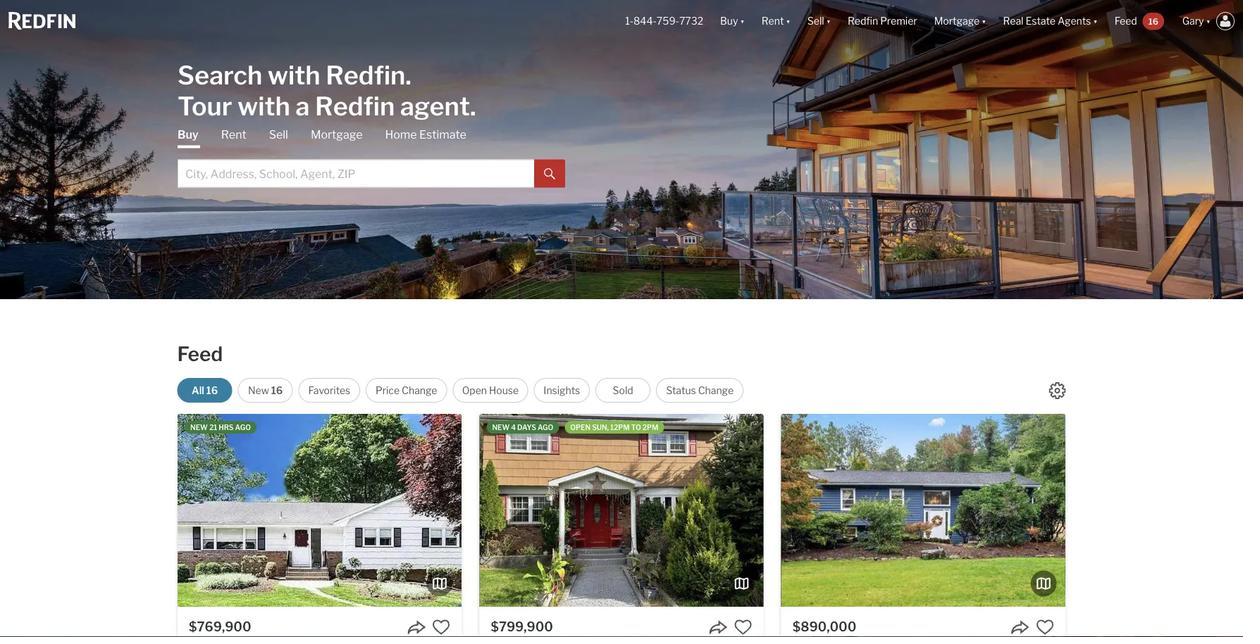 Task type: describe. For each thing, give the bounding box(es) containing it.
new for $769,900
[[190, 424, 208, 432]]

All radio
[[177, 378, 232, 403]]

▾ for gary ▾
[[1206, 15, 1211, 27]]

mortgage ▾
[[934, 15, 986, 27]]

gary
[[1183, 15, 1204, 27]]

sell for sell
[[269, 128, 288, 142]]

844-
[[634, 15, 657, 27]]

new
[[248, 385, 269, 397]]

submit search image
[[544, 169, 555, 180]]

New radio
[[238, 378, 293, 403]]

16 for all 16
[[206, 385, 218, 397]]

a
[[296, 91, 310, 122]]

option group containing all
[[177, 378, 744, 403]]

Open House radio
[[453, 378, 528, 403]]

tour
[[178, 91, 232, 122]]

real estate agents ▾ button
[[995, 0, 1106, 42]]

status change
[[666, 385, 734, 397]]

favorite button image for $890,000
[[1036, 619, 1054, 637]]

21
[[209, 424, 217, 432]]

sun,
[[592, 424, 609, 432]]

sell ▾ button
[[808, 0, 831, 42]]

real estate agents ▾
[[1003, 15, 1098, 27]]

tab list containing buy
[[178, 127, 565, 188]]

12pm
[[610, 424, 630, 432]]

▾ for mortgage ▾
[[982, 15, 986, 27]]

City, Address, School, Agent, ZIP search field
[[178, 160, 534, 188]]

rent link
[[221, 127, 246, 143]]

favorites
[[308, 385, 350, 397]]

Status Change radio
[[656, 378, 744, 403]]

ago for $799,900
[[538, 424, 553, 432]]

mortgage for mortgage ▾
[[934, 15, 980, 27]]

open
[[570, 424, 591, 432]]

open sun, 12pm to 2pm
[[570, 424, 659, 432]]

favorite button checkbox
[[432, 619, 451, 637]]

home estimate
[[385, 128, 467, 142]]

rent ▾
[[762, 15, 791, 27]]

mortgage ▾ button
[[934, 0, 986, 42]]

favorite button image
[[734, 619, 752, 637]]

buy link
[[178, 127, 199, 148]]

sell for sell ▾
[[808, 15, 824, 27]]

2 horizontal spatial 16
[[1149, 16, 1159, 26]]

house
[[489, 385, 519, 397]]

redfin inside search with redfin. tour with a redfin agent.
[[315, 91, 395, 122]]

sold
[[613, 385, 633, 397]]

new 4 days ago
[[492, 424, 553, 432]]

favorite button checkbox for $890,000
[[1036, 619, 1054, 637]]

agent.
[[400, 91, 476, 122]]

$769,900
[[189, 620, 251, 635]]

Favorites radio
[[299, 378, 360, 403]]

favorite button checkbox for $799,900
[[734, 619, 752, 637]]

all 16
[[192, 385, 218, 397]]

buy ▾ button
[[720, 0, 745, 42]]

Price Change radio
[[366, 378, 447, 403]]

1 photo of 2 van wyck st, montvale, nj 07645 image from the left
[[781, 414, 1066, 608]]

open
[[462, 385, 487, 397]]

redfin.
[[326, 60, 412, 91]]

estimate
[[419, 128, 467, 142]]

1-
[[625, 15, 634, 27]]

hrs
[[219, 424, 234, 432]]

search
[[178, 60, 262, 91]]

search with redfin. tour with a redfin agent.
[[178, 60, 476, 122]]

redfin inside button
[[848, 15, 878, 27]]

buy for buy
[[178, 128, 199, 142]]

all
[[192, 385, 204, 397]]

▾ for sell ▾
[[826, 15, 831, 27]]



Task type: locate. For each thing, give the bounding box(es) containing it.
home estimate link
[[385, 127, 467, 143]]

1 vertical spatial rent
[[221, 128, 246, 142]]

1 new from the left
[[190, 424, 208, 432]]

4
[[511, 424, 516, 432]]

0 horizontal spatial 16
[[206, 385, 218, 397]]

ago
[[235, 424, 251, 432], [538, 424, 553, 432]]

change for status change
[[698, 385, 734, 397]]

1 photo of 4 robert ct, nanuet, ny 10954 image from the left
[[480, 414, 764, 608]]

1 horizontal spatial sell
[[808, 15, 824, 27]]

buy down tour
[[178, 128, 199, 142]]

agents
[[1058, 15, 1091, 27]]

Insights radio
[[534, 378, 590, 403]]

0 horizontal spatial favorite button image
[[432, 619, 451, 637]]

buy for buy ▾
[[720, 15, 738, 27]]

2 ▾ from the left
[[786, 15, 791, 27]]

rent for rent ▾
[[762, 15, 784, 27]]

0 horizontal spatial new
[[190, 424, 208, 432]]

1 vertical spatial mortgage
[[311, 128, 363, 142]]

6 ▾ from the left
[[1206, 15, 1211, 27]]

0 horizontal spatial change
[[402, 385, 437, 397]]

new 16
[[248, 385, 283, 397]]

rent ▾ button
[[753, 0, 799, 42]]

1 horizontal spatial new
[[492, 424, 510, 432]]

4 ▾ from the left
[[982, 15, 986, 27]]

0 vertical spatial rent
[[762, 15, 784, 27]]

2 favorite button checkbox from the left
[[1036, 619, 1054, 637]]

ago for $769,900
[[235, 424, 251, 432]]

1 change from the left
[[402, 385, 437, 397]]

1 vertical spatial buy
[[178, 128, 199, 142]]

feed right agents
[[1115, 15, 1137, 27]]

real
[[1003, 15, 1024, 27]]

tab list
[[178, 127, 565, 188]]

1 horizontal spatial favorite button checkbox
[[1036, 619, 1054, 637]]

ago right days
[[538, 424, 553, 432]]

0 vertical spatial redfin
[[848, 15, 878, 27]]

new left 4 at the left bottom
[[492, 424, 510, 432]]

buy inside tab list
[[178, 128, 199, 142]]

redfin up mortgage link
[[315, 91, 395, 122]]

1 horizontal spatial favorite button image
[[1036, 619, 1054, 637]]

0 vertical spatial feed
[[1115, 15, 1137, 27]]

2 favorite button image from the left
[[1036, 619, 1054, 637]]

0 horizontal spatial sell
[[269, 128, 288, 142]]

1 horizontal spatial mortgage
[[934, 15, 980, 27]]

1 horizontal spatial ago
[[538, 424, 553, 432]]

$799,900
[[491, 620, 553, 635]]

rent ▾ button
[[762, 0, 791, 42]]

3 ▾ from the left
[[826, 15, 831, 27]]

1 horizontal spatial 16
[[271, 385, 283, 397]]

redfin left premier on the right top of the page
[[848, 15, 878, 27]]

sell ▾
[[808, 15, 831, 27]]

ago right hrs
[[235, 424, 251, 432]]

0 horizontal spatial buy
[[178, 128, 199, 142]]

price
[[376, 385, 400, 397]]

rent inside dropdown button
[[762, 15, 784, 27]]

change right status
[[698, 385, 734, 397]]

new
[[190, 424, 208, 432], [492, 424, 510, 432]]

estate
[[1026, 15, 1056, 27]]

mortgage link
[[311, 127, 363, 143]]

gary ▾
[[1183, 15, 1211, 27]]

1 horizontal spatial change
[[698, 385, 734, 397]]

change for price change
[[402, 385, 437, 397]]

2 ago from the left
[[538, 424, 553, 432]]

▾ right rent ▾
[[826, 15, 831, 27]]

new for $799,900
[[492, 424, 510, 432]]

16 inside the all radio
[[206, 385, 218, 397]]

rent right buy ▾
[[762, 15, 784, 27]]

▾
[[740, 15, 745, 27], [786, 15, 791, 27], [826, 15, 831, 27], [982, 15, 986, 27], [1093, 15, 1098, 27], [1206, 15, 1211, 27]]

sell inside dropdown button
[[808, 15, 824, 27]]

favorite button checkbox
[[734, 619, 752, 637], [1036, 619, 1054, 637]]

status
[[666, 385, 696, 397]]

▾ for rent ▾
[[786, 15, 791, 27]]

new 21 hrs ago
[[190, 424, 251, 432]]

buy inside dropdown button
[[720, 15, 738, 27]]

premier
[[880, 15, 917, 27]]

insights
[[544, 385, 580, 397]]

sell right rent ▾
[[808, 15, 824, 27]]

1 horizontal spatial feed
[[1115, 15, 1137, 27]]

▾ right agents
[[1093, 15, 1098, 27]]

photo of 2 van wyck st, montvale, nj 07645 image
[[781, 414, 1066, 608], [1066, 414, 1243, 608]]

16
[[1149, 16, 1159, 26], [206, 385, 218, 397], [271, 385, 283, 397]]

$890,000
[[793, 620, 857, 635]]

2 new from the left
[[492, 424, 510, 432]]

16 right "new"
[[271, 385, 283, 397]]

rent
[[762, 15, 784, 27], [221, 128, 246, 142]]

▾ left real
[[982, 15, 986, 27]]

0 horizontal spatial feed
[[177, 343, 223, 367]]

1 horizontal spatial redfin
[[848, 15, 878, 27]]

16 left gary
[[1149, 16, 1159, 26]]

rent down tour
[[221, 128, 246, 142]]

16 for new 16
[[271, 385, 283, 397]]

sell link
[[269, 127, 288, 143]]

favorite button image
[[432, 619, 451, 637], [1036, 619, 1054, 637]]

▾ left rent ▾
[[740, 15, 745, 27]]

1 horizontal spatial rent
[[762, 15, 784, 27]]

rent for rent
[[221, 128, 246, 142]]

2 photo of 4 robert ct, nanuet, ny 10954 image from the left
[[764, 414, 1048, 608]]

1 vertical spatial redfin
[[315, 91, 395, 122]]

1 ▾ from the left
[[740, 15, 745, 27]]

16 right all
[[206, 385, 218, 397]]

5 ▾ from the left
[[1093, 15, 1098, 27]]

1 vertical spatial feed
[[177, 343, 223, 367]]

home
[[385, 128, 417, 142]]

▾ for buy ▾
[[740, 15, 745, 27]]

price change
[[376, 385, 437, 397]]

feed up all
[[177, 343, 223, 367]]

2 change from the left
[[698, 385, 734, 397]]

photo of 4 robert ct, nanuet, ny 10954 image
[[480, 414, 764, 608], [764, 414, 1048, 608]]

Sold radio
[[596, 378, 651, 403]]

7732
[[679, 15, 703, 27]]

change
[[402, 385, 437, 397], [698, 385, 734, 397]]

sell right rent link
[[269, 128, 288, 142]]

redfin premier
[[848, 15, 917, 27]]

759-
[[657, 15, 679, 27]]

to
[[631, 424, 641, 432]]

0 horizontal spatial favorite button checkbox
[[734, 619, 752, 637]]

days
[[517, 424, 536, 432]]

sell
[[808, 15, 824, 27], [269, 128, 288, 142]]

mortgage
[[934, 15, 980, 27], [311, 128, 363, 142]]

0 horizontal spatial redfin
[[315, 91, 395, 122]]

favorite button image for $769,900
[[432, 619, 451, 637]]

1 favorite button checkbox from the left
[[734, 619, 752, 637]]

photo of 40 fox hill rd, upper saddle river, nj 07458 image
[[178, 414, 462, 608]]

real estate agents ▾ link
[[1003, 0, 1098, 42]]

change right price on the left
[[402, 385, 437, 397]]

0 horizontal spatial ago
[[235, 424, 251, 432]]

open house
[[462, 385, 519, 397]]

mortgage up the city, address, school, agent, zip search box at the left
[[311, 128, 363, 142]]

mortgage inside mortgage ▾ dropdown button
[[934, 15, 980, 27]]

▾ right gary
[[1206, 15, 1211, 27]]

0 horizontal spatial rent
[[221, 128, 246, 142]]

buy right 7732
[[720, 15, 738, 27]]

buy ▾ button
[[712, 0, 753, 42]]

2pm
[[643, 424, 659, 432]]

redfin
[[848, 15, 878, 27], [315, 91, 395, 122]]

1 ago from the left
[[235, 424, 251, 432]]

1 favorite button image from the left
[[432, 619, 451, 637]]

sell ▾ button
[[799, 0, 840, 42]]

rent inside tab list
[[221, 128, 246, 142]]

redfin premier button
[[840, 0, 926, 42]]

1 vertical spatial sell
[[269, 128, 288, 142]]

feed
[[1115, 15, 1137, 27], [177, 343, 223, 367]]

new left 21
[[190, 424, 208, 432]]

16 inside the new radio
[[271, 385, 283, 397]]

1 horizontal spatial buy
[[720, 15, 738, 27]]

0 vertical spatial sell
[[808, 15, 824, 27]]

1-844-759-7732 link
[[625, 15, 703, 27]]

sell inside tab list
[[269, 128, 288, 142]]

0 horizontal spatial mortgage
[[311, 128, 363, 142]]

option group
[[177, 378, 744, 403]]

2 photo of 2 van wyck st, montvale, nj 07645 image from the left
[[1066, 414, 1243, 608]]

0 vertical spatial buy
[[720, 15, 738, 27]]

0 vertical spatial mortgage
[[934, 15, 980, 27]]

mortgage ▾ button
[[926, 0, 995, 42]]

with
[[268, 60, 320, 91], [238, 91, 290, 122]]

mortgage left real
[[934, 15, 980, 27]]

buy
[[720, 15, 738, 27], [178, 128, 199, 142]]

mortgage for mortgage
[[311, 128, 363, 142]]

1-844-759-7732
[[625, 15, 703, 27]]

buy ▾
[[720, 15, 745, 27]]

▾ left sell ▾
[[786, 15, 791, 27]]



Task type: vqa. For each thing, say whether or not it's contained in the screenshot.
"Join"
no



